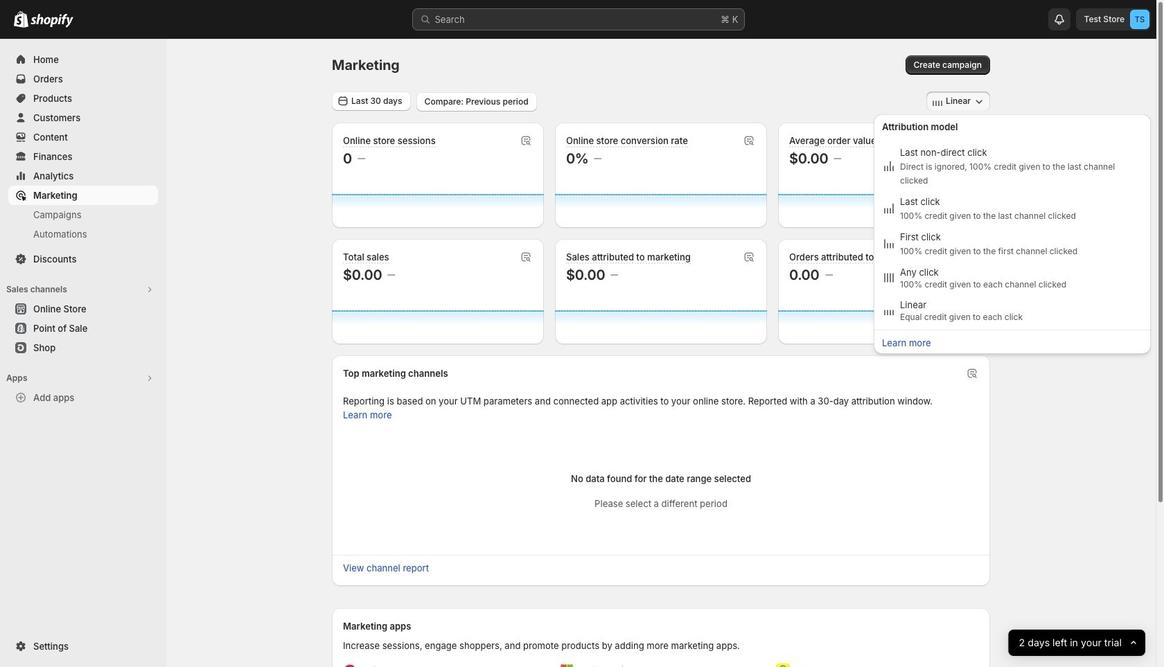 Task type: locate. For each thing, give the bounding box(es) containing it.
shopify image
[[14, 11, 28, 28], [31, 14, 74, 28]]

menu
[[879, 142, 1148, 326]]

0 horizontal spatial shopify image
[[14, 11, 28, 28]]

1 horizontal spatial shopify image
[[31, 14, 74, 28]]

test store image
[[1131, 10, 1150, 29]]



Task type: vqa. For each thing, say whether or not it's contained in the screenshot.
Shopify Image
yes



